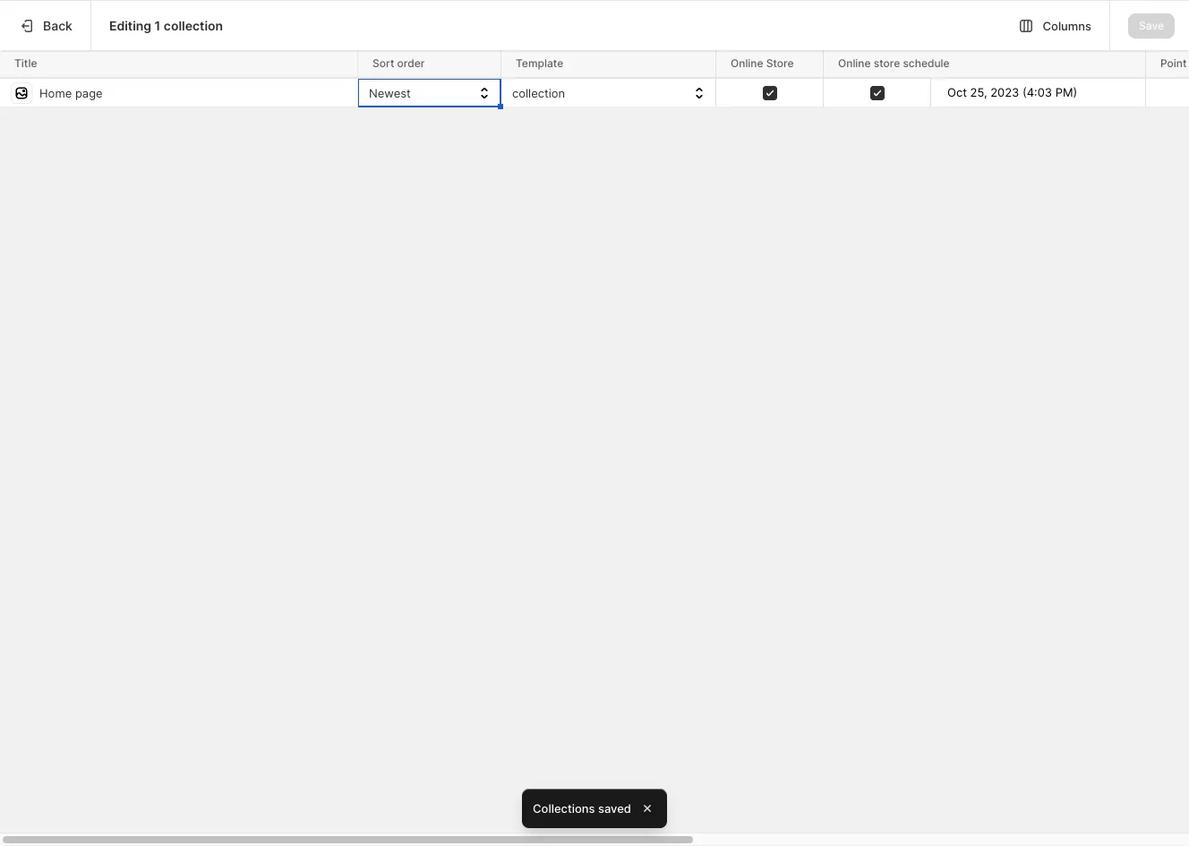 Task type: vqa. For each thing, say whether or not it's contained in the screenshot.
Payments link
no



Task type: locate. For each thing, give the bounding box(es) containing it.
row
[[0, 50, 1189, 79], [0, 78, 1189, 109]]

columns
[[1043, 18, 1092, 33]]

online
[[731, 56, 763, 70], [838, 56, 871, 70]]

1 row from the top
[[0, 50, 1189, 79]]

1 horizontal spatial online
[[838, 56, 871, 70]]

2 online from the left
[[838, 56, 871, 70]]

collection inside grid
[[512, 86, 565, 100]]

back
[[43, 17, 72, 33]]

collection right 1 at left top
[[164, 17, 223, 33]]

editing 1 collection grid
[[0, 50, 1189, 109]]

title
[[14, 56, 37, 70]]

0 horizontal spatial online
[[731, 56, 763, 70]]

online left store in the right top of the page
[[731, 56, 763, 70]]

online left the store
[[838, 56, 871, 70]]

collection
[[164, 17, 223, 33], [512, 86, 565, 100]]

home
[[43, 70, 76, 84]]

store
[[766, 56, 794, 70]]

2 row from the top
[[0, 78, 1189, 109]]

0 horizontal spatial collection
[[164, 17, 223, 33]]

1 horizontal spatial collection
[[512, 86, 565, 100]]

editing 1 collection
[[109, 17, 223, 33]]

title column header
[[0, 50, 361, 79]]

collection down template at the left top of page
[[512, 86, 565, 100]]

online store
[[731, 56, 794, 70]]

store
[[874, 56, 900, 70]]

1 vertical spatial collection
[[512, 86, 565, 100]]

0 vertical spatial collection
[[164, 17, 223, 33]]

1 online from the left
[[731, 56, 763, 70]]



Task type: describe. For each thing, give the bounding box(es) containing it.
home link
[[11, 64, 204, 90]]

sort order
[[372, 56, 425, 70]]

order
[[397, 56, 425, 70]]

collections
[[533, 801, 595, 816]]

back link
[[0, 1, 90, 50]]

collections saved
[[533, 801, 631, 816]]

shopify image
[[36, 19, 92, 36]]

columns button
[[1009, 9, 1102, 42]]

save
[[1139, 18, 1164, 32]]

sort order column header
[[358, 50, 504, 79]]

online for online store schedule
[[838, 56, 871, 70]]

point 
[[1160, 56, 1189, 70]]

schedule
[[903, 56, 950, 70]]

row containing newest
[[0, 78, 1189, 109]]

template column header
[[501, 50, 719, 79]]

editing
[[109, 17, 151, 33]]

online store schedule column header
[[824, 50, 1149, 79]]

point
[[1160, 56, 1187, 70]]

1
[[155, 17, 161, 33]]

newest
[[369, 86, 411, 100]]

save button
[[1128, 13, 1175, 38]]

online store column header
[[716, 50, 826, 79]]

online store schedule
[[838, 56, 950, 70]]

template
[[516, 56, 563, 70]]

sort
[[372, 56, 394, 70]]

online for online store
[[731, 56, 763, 70]]

saved
[[598, 801, 631, 816]]

row containing title
[[0, 50, 1189, 79]]



